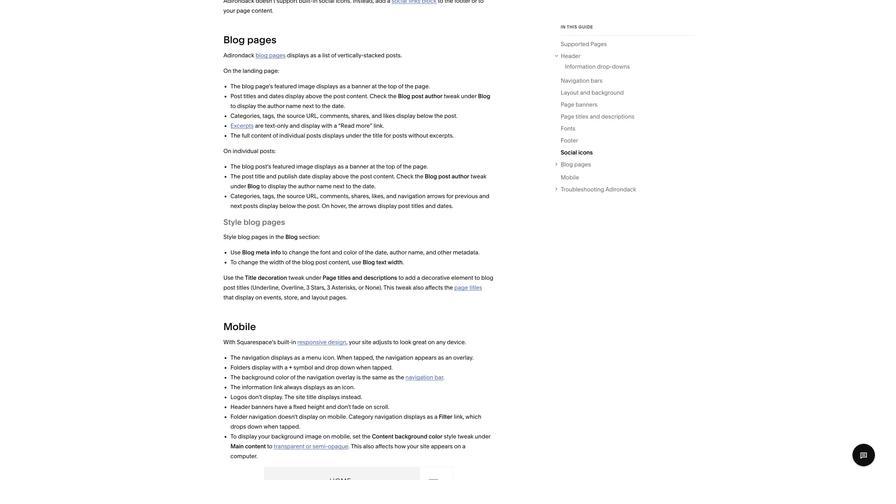 Task type: describe. For each thing, give the bounding box(es) containing it.
content. inside the blog page's featured image displays as a banner at the top of the page. post titles and dates display above the post content. check the blog post author tweak under blog to display the author name next to the date. categories, tags, the source url, comments, shares, and likes display below the post. excerpts are text-only and display with a "read more" link. the full content of individual posts displays under the title for posts without excerpts.
[[347, 93, 368, 100]]

blog for style blog pages in the blog section:
[[238, 234, 250, 241]]

below inside categories, tags, the source url, comments, shares, likes, and navigation arrows for previous and next posts display below the post. on hover, the arrows display post titles and dates.
[[280, 203, 296, 210]]

page inside 'to the footer or to your page content.'
[[237, 7, 250, 14]]

blog pages link
[[561, 160, 694, 170]]

next inside the blog page's featured image displays as a banner at the top of the page. post titles and dates display above the post content. check the blog post author tweak under blog to display the author name next to the date. categories, tags, the source url, comments, shares, and likes display below the post. excerpts are text-only and display with a "read more" link. the full content of individual posts displays under the title for posts without excerpts.
[[303, 103, 314, 110]]

on for on the landing page:
[[223, 67, 231, 74]]

and inside page titles that display on events, store, and layout pages.
[[300, 294, 310, 301]]

display down post in the top of the page
[[237, 103, 256, 110]]

the blog post's featured image displays as a banner at the top of the page.
[[231, 163, 428, 170]]

your inside . this also affects how your site appears on a computer.
[[407, 443, 419, 450]]

categories, inside categories, tags, the source url, comments, shares, likes, and navigation arrows for previous and next posts display below the post. on hover, the arrows display post titles and dates.
[[231, 193, 261, 200]]

fonts link
[[561, 124, 576, 136]]

logos
[[231, 394, 247, 401]]

when inside the navigation displays as a menu icon. when tapped, the navigation appears as an overlay. folders display with a + symbol and drop down when tapped. the background color of the navigation overlay is the same as the navigation bar . the information link always displays as an icon. logos don't display. the site title displays instead. header banners have a fixed height and don't fade on scroll.
[[356, 364, 371, 371]]

layout
[[561, 89, 579, 96]]

to inside to display your background image on mobile, set the content background color style tweak under main content to transparent or semi-opaque
[[231, 433, 237, 440]]

as left list
[[310, 52, 316, 59]]

to inside use blog meta info to change the font and color of the date, author name, and other metadata. to change the width of the blog post content, use blog text width .
[[282, 249, 288, 256]]

down inside link, which drops down when tapped.
[[247, 423, 262, 431]]

and down post's
[[266, 173, 276, 180]]

site inside . this also affects how your site appears on a computer.
[[420, 443, 430, 450]]

source inside categories, tags, the source url, comments, shares, likes, and navigation arrows for previous and next posts display below the post. on hover, the arrows display post titles and dates.
[[287, 193, 305, 200]]

0 vertical spatial mobile
[[561, 174, 579, 181]]

display right only
[[301, 122, 320, 129]]

footer
[[561, 137, 578, 144]]

filter
[[439, 414, 453, 421]]

likes,
[[372, 193, 385, 200]]

1 vertical spatial descriptions
[[364, 274, 397, 282]]

title inside the navigation displays as a menu icon. when tapped, the navigation appears as an overlay. folders display with a + symbol and drop down when tapped. the background color of the navigation overlay is the same as the navigation bar . the information link always displays as an icon. logos don't display. the site title displays instead. header banners have a fixed height and don't fade on scroll.
[[307, 394, 317, 401]]

information drop-downs link
[[565, 62, 630, 74]]

navigation bar link
[[406, 374, 443, 381]]

2 vertical spatial page
[[323, 274, 336, 282]]

"read
[[338, 122, 355, 129]]

list
[[322, 52, 330, 59]]

and down navigation bars link
[[580, 89, 590, 96]]

page:
[[264, 67, 279, 74]]

navigation down have
[[249, 414, 277, 421]]

1 horizontal spatial date.
[[363, 183, 376, 190]]

header inside dropdown button
[[561, 52, 581, 60]]

page banners
[[561, 101, 598, 108]]

affects inside the to add a decorative element to blog post titles (underline, overline, 3 stars, 3 asterisks, or none). this tweak also affects the
[[425, 284, 443, 291]]

element
[[451, 274, 473, 282]]

social icons
[[561, 149, 593, 156]]

0 horizontal spatial change
[[238, 259, 258, 266]]

site inside the navigation displays as a menu icon. when tapped, the navigation appears as an overlay. folders display with a + symbol and drop down when tapped. the background color of the navigation overlay is the same as the navigation bar . the information link always displays as an icon. logos don't display. the site title displays instead. header banners have a fixed height and don't fade on scroll.
[[296, 394, 305, 401]]

have
[[275, 404, 288, 411]]

pages
[[591, 40, 607, 48]]

comments, inside the blog page's featured image displays as a banner at the top of the page. post titles and dates display above the post content. check the blog post author tweak under blog to display the author name next to the date. categories, tags, the source url, comments, shares, and likes display below the post. excerpts are text-only and display with a "read more" link. the full content of individual posts displays under the title for posts without excerpts.
[[320, 112, 350, 120]]

down inside the navigation displays as a menu icon. when tapped, the navigation appears as an overlay. folders display with a + symbol and drop down when tapped. the background color of the navigation overlay is the same as the navigation bar . the information link always displays as an icon. logos don't display. the site title displays instead. header banners have a fixed height and don't fade on scroll.
[[340, 364, 355, 371]]

pages.
[[329, 294, 347, 301]]

categories, tags, the source url, comments, shares, likes, and navigation arrows for previous and next posts display below the post. on hover, the arrows display post titles and dates.
[[231, 193, 490, 210]]

page banners link
[[561, 100, 598, 112]]

social icons link
[[561, 148, 593, 160]]

on inside . this also affects how your site appears on a computer.
[[454, 443, 461, 450]]

check inside the blog page's featured image displays as a banner at the top of the page. post titles and dates display above the post content. check the blog post author tweak under blog to display the author name next to the date. categories, tags, the source url, comments, shares, and likes display below the post. excerpts are text-only and display with a "read more" link. the full content of individual posts displays under the title for posts without excerpts.
[[370, 93, 387, 100]]

metadata.
[[453, 249, 480, 256]]

page. for the blog page's featured image displays as a banner at the top of the page. post titles and dates display above the post content. check the blog post author tweak under blog to display the author name next to the date. categories, tags, the source url, comments, shares, and likes display below the post. excerpts are text-only and display with a "read more" link. the full content of individual posts displays under the title for posts without excerpts.
[[415, 83, 430, 90]]

to display your background image on mobile, set the content background color style tweak under main content to transparent or semi-opaque
[[231, 433, 491, 450]]

a left "read
[[334, 122, 337, 129]]

responsive design link
[[297, 339, 346, 346]]

info
[[271, 249, 281, 256]]

to inside to display your background image on mobile, set the content background color style tweak under main content to transparent or semi-opaque
[[267, 443, 273, 450]]

content,
[[329, 259, 350, 266]]

on for on individual posts:
[[223, 148, 231, 155]]

header link
[[561, 51, 694, 61]]

doesn't
[[278, 414, 298, 421]]

1 width from the left
[[269, 259, 284, 266]]

display right 'likes'
[[397, 112, 415, 120]]

display inside to display your background image on mobile, set the content background color style tweak under main content to transparent or semi-opaque
[[238, 433, 257, 440]]

tweak inside to display your background image on mobile, set the content background color style tweak under main content to transparent or semi-opaque
[[458, 433, 474, 440]]

for inside categories, tags, the source url, comments, shares, likes, and navigation arrows for previous and next posts display below the post. on hover, the arrows display post titles and dates.
[[446, 193, 454, 200]]

0 vertical spatial adirondack
[[223, 52, 254, 59]]

a left list
[[318, 52, 321, 59]]

mobile link
[[561, 173, 579, 185]]

in this guide
[[561, 24, 593, 30]]

transparent or semi-opaque link
[[274, 443, 349, 450]]

post. inside the blog page's featured image displays as a banner at the top of the page. post titles and dates display above the post content. check the blog post author tweak under blog to display the author name next to the date. categories, tags, the source url, comments, shares, and likes display below the post. excerpts are text-only and display with a "read more" link. the full content of individual posts displays under the title for posts without excerpts.
[[444, 112, 458, 120]]

navigation down the drop
[[307, 374, 335, 381]]

and right only
[[290, 122, 300, 129]]

post inside categories, tags, the source url, comments, shares, likes, and navigation arrows for previous and next posts display below the post. on hover, the arrows display post titles and dates.
[[398, 203, 410, 210]]

titles down page banners link
[[576, 113, 589, 120]]

of inside the navigation displays as a menu icon. when tapped, the navigation appears as an overlay. folders display with a + symbol and drop down when tapped. the background color of the navigation overlay is the same as the navigation bar . the information link always displays as an icon. logos don't display. the site title displays instead. header banners have a fixed height and don't fade on scroll.
[[290, 374, 296, 381]]

how
[[395, 443, 406, 450]]

drops
[[231, 423, 246, 431]]

link.
[[374, 122, 384, 129]]

under inside tweak under
[[231, 183, 246, 190]]

2 horizontal spatial posts
[[393, 132, 407, 139]]

above inside the blog page's featured image displays as a banner at the top of the page. post titles and dates display above the post content. check the blog post author tweak under blog to display the author name next to the date. categories, tags, the source url, comments, shares, and likes display below the post. excerpts are text-only and display with a "read more" link. the full content of individual posts displays under the title for posts without excerpts.
[[306, 93, 322, 100]]

footer
[[455, 0, 470, 4]]

(underline,
[[251, 284, 280, 291]]

in
[[561, 24, 566, 30]]

tweak inside the to add a decorative element to blog post titles (underline, overline, 3 stars, 3 asterisks, or none). this tweak also affects the
[[396, 284, 412, 291]]

text
[[376, 259, 387, 266]]

content
[[372, 433, 394, 440]]

title
[[245, 274, 257, 282]]

navigation down 'squarespace's'
[[242, 354, 270, 361]]

page for page banners
[[561, 101, 574, 108]]

none).
[[365, 284, 382, 291]]

posts.
[[386, 52, 402, 59]]

1 horizontal spatial an
[[445, 354, 452, 361]]

at for the blog post's featured image displays as a banner at the top of the page.
[[370, 163, 375, 170]]

your inside to display your background image on mobile, set the content background color style tweak under main content to transparent or semi-opaque
[[258, 433, 270, 440]]

always
[[284, 384, 302, 391]]

a left filter
[[434, 414, 438, 421]]

and up page titles that display on events, store, and layout pages.
[[352, 274, 362, 282]]

image for your
[[305, 433, 322, 440]]

blog inside blog pages link
[[561, 161, 573, 168]]

excerpts
[[231, 122, 254, 129]]

troubleshooting adirondack
[[561, 186, 636, 193]]

use for use blog meta info to change the font and color of the date, author name, and other metadata. to change the width of the blog post content, use blog text width .
[[231, 249, 241, 256]]

in for built-
[[291, 339, 296, 346]]

add
[[405, 274, 416, 282]]

and left dates.
[[426, 203, 436, 210]]

as down the drop
[[327, 384, 333, 391]]

top for the blog page's featured image displays as a banner at the top of the page. post titles and dates display above the post content. check the blog post author tweak under blog to display the author name next to the date. categories, tags, the source url, comments, shares, and likes display below the post. excerpts are text-only and display with a "read more" link. the full content of individual posts displays under the title for posts without excerpts.
[[388, 83, 397, 90]]

top for the blog post's featured image displays as a banner at the top of the page.
[[386, 163, 395, 170]]

as up the symbol
[[294, 354, 300, 361]]

instead.
[[341, 394, 362, 401]]

. inside the navigation displays as a menu icon. when tapped, the navigation appears as an overlay. folders display with a + symbol and drop down when tapped. the background color of the navigation overlay is the same as the navigation bar . the information link always displays as an icon. logos don't display. the site title displays instead. header banners have a fixed height and don't fade on scroll.
[[443, 374, 445, 381]]

stars,
[[311, 284, 326, 291]]

blog to display the author name next to the date.
[[248, 183, 376, 190]]

transparent
[[274, 443, 305, 450]]

background up how
[[395, 433, 427, 440]]

blog pages inside dropdown button
[[561, 161, 591, 168]]

and down page banners link
[[590, 113, 600, 120]]

blog inside the to add a decorative element to blog post titles (underline, overline, 3 stars, 3 asterisks, or none). this tweak also affects the
[[481, 274, 493, 282]]

decorative
[[422, 274, 450, 282]]

0 horizontal spatial individual
[[233, 148, 258, 155]]

style for style blog pages
[[223, 218, 242, 227]]

to add a decorative element to blog post titles (underline, overline, 3 stars, 3 asterisks, or none). this tweak also affects the
[[223, 274, 493, 291]]

page titles link
[[454, 284, 482, 291]]

1 vertical spatial an
[[334, 384, 341, 391]]

overline,
[[281, 284, 305, 291]]

1 vertical spatial name
[[317, 183, 332, 190]]

pages up blog pages link
[[247, 34, 277, 46]]

navigation down scroll.
[[375, 414, 402, 421]]

tweak inside the blog page's featured image displays as a banner at the top of the page. post titles and dates display above the post content. check the blog post author tweak under blog to display the author name next to the date. categories, tags, the source url, comments, shares, and likes display below the post. excerpts are text-only and display with a "read more" link. the full content of individual posts displays under the title for posts without excerpts.
[[444, 93, 460, 100]]

post inside the to add a decorative element to blog post titles (underline, overline, 3 stars, 3 asterisks, or none). this tweak also affects the
[[223, 284, 235, 291]]

or inside the to add a decorative element to blog post titles (underline, overline, 3 stars, 3 asterisks, or none). this tweak also affects the
[[358, 284, 364, 291]]

1 horizontal spatial descriptions
[[601, 113, 635, 120]]

navigation bars
[[561, 77, 603, 84]]

,
[[346, 339, 348, 346]]

posts:
[[260, 148, 276, 155]]

pages for style blog pages in the blog section:
[[251, 234, 268, 241]]

tweak inside tweak under
[[471, 173, 487, 180]]

posts inside categories, tags, the source url, comments, shares, likes, and navigation arrows for previous and next posts display below the post. on hover, the arrows display post titles and dates.
[[243, 203, 258, 210]]

more"
[[356, 122, 372, 129]]

0 horizontal spatial title
[[255, 173, 265, 180]]

a up the symbol
[[302, 354, 305, 361]]

display down the blog post's featured image displays as a banner at the top of the page.
[[312, 173, 331, 180]]

blog for style blog pages
[[244, 218, 260, 227]]

this inside . this also affects how your site appears on a computer.
[[351, 443, 362, 450]]

blog inside use blog meta info to change the font and color of the date, author name, and other metadata. to change the width of the blog post content, use blog text width .
[[302, 259, 314, 266]]

background inside the navigation displays as a menu icon. when tapped, the navigation appears as an overlay. folders display with a + symbol and drop down when tapped. the background color of the navigation overlay is the same as the navigation bar . the information link always displays as an icon. logos don't display. the site title displays instead. header banners have a fixed height and don't fade on scroll.
[[242, 374, 274, 381]]

on inside to display your background image on mobile, set the content background color style tweak under main content to transparent or semi-opaque
[[323, 433, 330, 440]]

fixed
[[293, 404, 306, 411]]

0 horizontal spatial blog pages
[[223, 34, 277, 46]]

same
[[372, 374, 387, 381]]

under inside to display your background image on mobile, set the content background color style tweak under main content to transparent or semi-opaque
[[475, 433, 491, 440]]

dates.
[[437, 203, 453, 210]]

don't
[[338, 404, 351, 411]]

a inside . this also affects how your site appears on a computer.
[[462, 443, 466, 450]]

troubleshooting adirondack button
[[554, 185, 694, 194]]

1 horizontal spatial change
[[289, 249, 309, 256]]

style for style blog pages in the blog section:
[[223, 234, 237, 241]]

image for page's
[[298, 83, 315, 90]]

adirondack inside dropdown button
[[606, 186, 636, 193]]

this inside the to add a decorative element to blog post titles (underline, overline, 3 stars, 3 asterisks, or none). this tweak also affects the
[[384, 284, 394, 291]]

guide
[[579, 24, 593, 30]]

post. inside categories, tags, the source url, comments, shares, likes, and navigation arrows for previous and next posts display below the post. on hover, the arrows display post titles and dates.
[[307, 203, 320, 210]]

information drop-downs
[[565, 63, 630, 70]]

when
[[337, 354, 352, 361]]

categories, inside the blog page's featured image displays as a banner at the top of the page. post titles and dates display above the post content. check the blog post author tweak under blog to display the author name next to the date. categories, tags, the source url, comments, shares, and likes display below the post. excerpts are text-only and display with a "read more" link. the full content of individual posts displays under the title for posts without excerpts.
[[231, 112, 261, 120]]

affects inside . this also affects how your site appears on a computer.
[[376, 443, 393, 450]]

1 vertical spatial mobile
[[223, 321, 256, 333]]

the inside to display your background image on mobile, set the content background color style tweak under main content to transparent or semi-opaque
[[362, 433, 371, 440]]

landing
[[243, 67, 263, 74]]

1 horizontal spatial arrows
[[427, 193, 445, 200]]

1 3 from the left
[[306, 284, 310, 291]]

as left filter
[[427, 414, 433, 421]]

computer.
[[231, 453, 258, 460]]

and right previous
[[479, 193, 490, 200]]

tapped,
[[354, 354, 374, 361]]

background down bars
[[592, 89, 624, 96]]

and left other
[[426, 249, 436, 256]]

titles up asterisks,
[[338, 274, 351, 282]]

style blog pages
[[223, 218, 285, 227]]

1 horizontal spatial site
[[362, 339, 372, 346]]

on down the height
[[319, 414, 326, 421]]

set
[[353, 433, 361, 440]]

to inside use blog meta info to change the font and color of the date, author name, and other metadata. to change the width of the blog post content, use blog text width .
[[231, 259, 237, 266]]

as up the post title and publish date display above the post content. check the blog post author on the top of the page
[[338, 163, 344, 170]]

1 vertical spatial check
[[397, 173, 414, 180]]

and down menu
[[315, 364, 325, 371]]

as down any on the bottom of the page
[[438, 354, 444, 361]]

publish
[[278, 173, 297, 180]]

name,
[[408, 249, 425, 256]]

source inside the blog page's featured image displays as a banner at the top of the page. post titles and dates display above the post content. check the blog post author tweak under blog to display the author name next to the date. categories, tags, the source url, comments, shares, and likes display below the post. excerpts are text-only and display with a "read more" link. the full content of individual posts displays under the title for posts without excerpts.
[[287, 112, 305, 120]]

1 vertical spatial above
[[332, 173, 349, 180]]

footer link
[[561, 136, 578, 148]]

on inside categories, tags, the source url, comments, shares, likes, and navigation arrows for previous and next posts display below the post. on hover, the arrows display post titles and dates.
[[322, 203, 330, 210]]

date. inside the blog page's featured image displays as a banner at the top of the page. post titles and dates display above the post content. check the blog post author tweak under blog to display the author name next to the date. categories, tags, the source url, comments, shares, and likes display below the post. excerpts are text-only and display with a "read more" link. the full content of individual posts displays under the title for posts without excerpts.
[[332, 103, 345, 110]]

full
[[242, 132, 250, 139]]

on inside the navigation displays as a menu icon. when tapped, the navigation appears as an overlay. folders display with a + symbol and drop down when tapped. the background color of the navigation overlay is the same as the navigation bar . the information link always displays as an icon. logos don't display. the site title displays instead. header banners have a fixed height and don't fade on scroll.
[[366, 404, 372, 411]]

. this also affects how your site appears on a computer.
[[231, 443, 466, 460]]

post's
[[255, 163, 271, 170]]

the blog page's featured image displays as a banner at the top of the page. post titles and dates display above the post content. check the blog post author tweak under blog to display the author name next to the date. categories, tags, the source url, comments, shares, and likes display below the post. excerpts are text-only and display with a "read more" link. the full content of individual posts displays under the title for posts without excerpts.
[[231, 83, 490, 139]]

on left any on the bottom of the page
[[428, 339, 435, 346]]

scroll.
[[374, 404, 390, 411]]

bar
[[435, 374, 443, 381]]

display down the height
[[299, 414, 318, 421]]



Task type: locate. For each thing, give the bounding box(es) containing it.
arrows up dates.
[[427, 193, 445, 200]]

0 horizontal spatial tapped.
[[280, 423, 300, 431]]

at down stacked
[[372, 83, 377, 90]]

change up "title"
[[238, 259, 258, 266]]

when down doesn't
[[264, 423, 278, 431]]

source up only
[[287, 112, 305, 120]]

dates
[[269, 93, 284, 100]]

width down info
[[269, 259, 284, 266]]

author inside use blog meta info to change the font and color of the date, author name, and other metadata. to change the width of the blog post content, use blog text width .
[[390, 249, 407, 256]]

0 horizontal spatial header
[[231, 404, 250, 411]]

1 vertical spatial also
[[363, 443, 374, 450]]

content inside the blog page's featured image displays as a banner at the top of the page. post titles and dates display above the post content. check the blog post author tweak under blog to display the author name next to the date. categories, tags, the source url, comments, shares, and likes display below the post. excerpts are text-only and display with a "read more" link. the full content of individual posts displays under the title for posts without excerpts.
[[251, 132, 272, 139]]

0 vertical spatial comments,
[[320, 112, 350, 120]]

2 comments, from the top
[[320, 193, 350, 200]]

blog for the blog page's featured image displays as a banner at the top of the page. post titles and dates display above the post content. check the blog post author tweak under blog to display the author name next to the date. categories, tags, the source url, comments, shares, and likes display below the post. excerpts are text-only and display with a "read more" link. the full content of individual posts displays under the title for posts without excerpts.
[[242, 83, 254, 90]]

1 vertical spatial source
[[287, 193, 305, 200]]

banner for post's
[[350, 163, 369, 170]]

page up fonts
[[561, 113, 574, 120]]

for down link.
[[384, 132, 391, 139]]

decoration
[[258, 274, 287, 282]]

1 vertical spatial or
[[358, 284, 364, 291]]

0 horizontal spatial mobile
[[223, 321, 256, 333]]

1 vertical spatial style
[[223, 234, 237, 241]]

next inside categories, tags, the source url, comments, shares, likes, and navigation arrows for previous and next posts display below the post. on hover, the arrows display post titles and dates.
[[231, 203, 242, 210]]

appears inside . this also affects how your site appears on a computer.
[[431, 443, 453, 450]]

2 tags, from the top
[[263, 193, 275, 200]]

1 horizontal spatial posts
[[307, 132, 321, 139]]

banner inside the blog page's featured image displays as a banner at the top of the page. post titles and dates display above the post content. check the blog post author tweak under blog to display the author name next to the date. categories, tags, the source url, comments, shares, and likes display below the post. excerpts are text-only and display with a "read more" link. the full content of individual posts displays under the title for posts without excerpts.
[[352, 83, 370, 90]]

change
[[289, 249, 309, 256], [238, 259, 258, 266]]

tapped. inside link, which drops down when tapped.
[[280, 423, 300, 431]]

titles right post in the top of the page
[[243, 93, 256, 100]]

information
[[565, 63, 596, 70]]

0 horizontal spatial in
[[269, 234, 274, 241]]

asterisks,
[[332, 284, 357, 291]]

title inside the blog page's featured image displays as a banner at the top of the page. post titles and dates display above the post content. check the blog post author tweak under blog to display the author name next to the date. categories, tags, the source url, comments, shares, and likes display below the post. excerpts are text-only and display with a "read more" link. the full content of individual posts displays under the title for posts without excerpts.
[[373, 132, 383, 139]]

overlay
[[336, 374, 355, 381]]

titles inside the blog page's featured image displays as a banner at the top of the page. post titles and dates display above the post content. check the blog post author tweak under blog to display the author name next to the date. categories, tags, the source url, comments, shares, and likes display below the post. excerpts are text-only and display with a "read more" link. the full content of individual posts displays under the title for posts without excerpts.
[[243, 93, 256, 100]]

likes
[[383, 112, 395, 120]]

1 vertical spatial icon.
[[342, 384, 355, 391]]

this
[[567, 24, 577, 30]]

0 vertical spatial an
[[445, 354, 452, 361]]

post
[[231, 93, 242, 100]]

1 vertical spatial site
[[296, 394, 305, 401]]

header
[[561, 52, 581, 60], [231, 404, 250, 411]]

descriptions
[[601, 113, 635, 120], [364, 274, 397, 282]]

the navigation displays as a menu icon. when tapped, the navigation appears as an overlay. folders display with a + symbol and drop down when tapped. the background color of the navigation overlay is the same as the navigation bar . the information link always displays as an icon. logos don't display. the site title displays instead. header banners have a fixed height and don't fade on scroll.
[[231, 354, 474, 411]]

font
[[320, 249, 331, 256]]

in left responsive
[[291, 339, 296, 346]]

color inside to display your background image on mobile, set the content background color style tweak under main content to transparent or semi-opaque
[[429, 433, 443, 440]]

banners down layout and background link
[[576, 101, 598, 108]]

0 vertical spatial icon.
[[323, 354, 336, 361]]

a inside the to add a decorative element to blog post titles (underline, overline, 3 stars, 3 asterisks, or none). this tweak also affects the
[[417, 274, 420, 282]]

below inside the blog page's featured image displays as a banner at the top of the page. post titles and dates display above the post content. check the blog post author tweak under blog to display the author name next to the date. categories, tags, the source url, comments, shares, and likes display below the post. excerpts are text-only and display with a "read more" link. the full content of individual posts displays under the title for posts without excerpts.
[[417, 112, 433, 120]]

1 shares, from the top
[[351, 112, 370, 120]]

tapped. up same
[[372, 364, 393, 371]]

blog down style blog pages
[[238, 234, 250, 241]]

navigation left bar
[[406, 374, 433, 381]]

1 vertical spatial content.
[[347, 93, 368, 100]]

navigation right likes,
[[398, 193, 426, 200]]

0 horizontal spatial check
[[370, 93, 387, 100]]

to
[[231, 259, 237, 266], [231, 433, 237, 440]]

pages down icons
[[574, 161, 591, 168]]

display right dates
[[285, 93, 304, 100]]

0 vertical spatial page.
[[415, 83, 430, 90]]

arrows
[[427, 193, 445, 200], [358, 203, 377, 210]]

banner down vertically- in the left of the page
[[352, 83, 370, 90]]

mobile up with
[[223, 321, 256, 333]]

affects down content
[[376, 443, 393, 450]]

1 horizontal spatial banners
[[576, 101, 598, 108]]

navigation down look
[[386, 354, 413, 361]]

use
[[352, 259, 361, 266]]

1 horizontal spatial mobile
[[561, 174, 579, 181]]

at for the blog page's featured image displays as a banner at the top of the page. post titles and dates display above the post content. check the blog post author tweak under blog to display the author name next to the date. categories, tags, the source url, comments, shares, and likes display below the post. excerpts are text-only and display with a "read more" link. the full content of individual posts displays under the title for posts without excerpts.
[[372, 83, 377, 90]]

appears inside the navigation displays as a menu icon. when tapped, the navigation appears as an overlay. folders display with a + symbol and drop down when tapped. the background color of the navigation overlay is the same as the navigation bar . the information link always displays as an icon. logos don't display. the site title displays instead. header banners have a fixed height and don't fade on scroll.
[[415, 354, 437, 361]]

and right store,
[[300, 294, 310, 301]]

with
[[321, 122, 333, 129], [272, 364, 283, 371]]

page titles and descriptions
[[561, 113, 635, 120]]

and right likes,
[[386, 193, 397, 200]]

titles left dates.
[[411, 203, 424, 210]]

0 vertical spatial tapped.
[[372, 364, 393, 371]]

display down drops
[[238, 433, 257, 440]]

banners down don't
[[252, 404, 273, 411]]

icons
[[579, 149, 593, 156]]

display down likes,
[[378, 203, 397, 210]]

color up link
[[275, 374, 289, 381]]

0 horizontal spatial name
[[286, 103, 301, 110]]

featured for page's
[[274, 83, 297, 90]]

0 vertical spatial title
[[373, 132, 383, 139]]

1 horizontal spatial with
[[321, 122, 333, 129]]

look
[[400, 339, 411, 346]]

0 horizontal spatial posts
[[243, 203, 258, 210]]

1 vertical spatial with
[[272, 364, 283, 371]]

display inside the navigation displays as a menu icon. when tapped, the navigation appears as an overlay. folders display with a + symbol and drop down when tapped. the background color of the navigation overlay is the same as the navigation bar . the information link always displays as an icon. logos don't display. the site title displays instead. header banners have a fixed height and don't fade on scroll.
[[252, 364, 271, 371]]

0 vertical spatial shares,
[[351, 112, 370, 120]]

featured inside the blog page's featured image displays as a banner at the top of the page. post titles and dates display above the post content. check the blog post author tweak under blog to display the author name next to the date. categories, tags, the source url, comments, shares, and likes display below the post. excerpts are text-only and display with a "read more" link. the full content of individual posts displays under the title for posts without excerpts.
[[274, 83, 297, 90]]

also inside . this also affects how your site appears on a computer.
[[363, 443, 374, 450]]

2 vertical spatial image
[[305, 433, 322, 440]]

display up information
[[252, 364, 271, 371]]

2 horizontal spatial content.
[[373, 173, 395, 180]]

blog up landing
[[256, 52, 268, 59]]

0 vertical spatial url,
[[306, 112, 319, 120]]

image up date
[[296, 163, 313, 170]]

1 vertical spatial title
[[255, 173, 265, 180]]

downs
[[612, 63, 630, 70]]

author
[[425, 93, 443, 100], [267, 103, 285, 110], [452, 173, 469, 180], [298, 183, 315, 190], [390, 249, 407, 256]]

pages
[[247, 34, 277, 46], [269, 52, 286, 59], [574, 161, 591, 168], [262, 218, 285, 227], [251, 234, 268, 241]]

blog inside the blog page's featured image displays as a banner at the top of the page. post titles and dates display above the post content. check the blog post author tweak under blog to display the author name next to the date. categories, tags, the source url, comments, shares, and likes display below the post. excerpts are text-only and display with a "read more" link. the full content of individual posts displays under the title for posts without excerpts.
[[242, 83, 254, 90]]

with inside the blog page's featured image displays as a banner at the top of the page. post titles and dates display above the post content. check the blog post author tweak under blog to display the author name next to the date. categories, tags, the source url, comments, shares, and likes display below the post. excerpts are text-only and display with a "read more" link. the full content of individual posts displays under the title for posts without excerpts.
[[321, 122, 333, 129]]

1 vertical spatial appears
[[431, 443, 453, 450]]

. inside use blog meta info to change the font and color of the date, author name, and other metadata. to change the width of the blog post content, use blog text width .
[[403, 259, 404, 266]]

1 vertical spatial post.
[[307, 203, 320, 210]]

blog for adirondack blog pages displays as a list of vertically-stacked posts.
[[256, 52, 268, 59]]

appears
[[415, 354, 437, 361], [431, 443, 453, 450]]

featured up dates
[[274, 83, 297, 90]]

content up computer.
[[245, 443, 266, 450]]

0 horizontal spatial 3
[[306, 284, 310, 291]]

2 width from the left
[[388, 259, 403, 266]]

individual down only
[[279, 132, 305, 139]]

1 vertical spatial color
[[275, 374, 289, 381]]

menu
[[306, 354, 322, 361]]

0 horizontal spatial arrows
[[358, 203, 377, 210]]

1 vertical spatial categories,
[[231, 193, 261, 200]]

0 vertical spatial on
[[223, 67, 231, 74]]

an
[[445, 354, 452, 361], [334, 384, 341, 391]]

2 horizontal spatial title
[[373, 132, 383, 139]]

a left +
[[285, 364, 288, 371]]

top inside the blog page's featured image displays as a banner at the top of the page. post titles and dates display above the post content. check the blog post author tweak under blog to display the author name next to the date. categories, tags, the source url, comments, shares, and likes display below the post. excerpts are text-only and display with a "read more" link. the full content of individual posts displays under the title for posts without excerpts.
[[388, 83, 397, 90]]

2 to from the top
[[231, 433, 237, 440]]

0 vertical spatial to
[[231, 259, 237, 266]]

1 vertical spatial down
[[247, 423, 262, 431]]

image inside to display your background image on mobile, set the content background color style tweak under main content to transparent or semi-opaque
[[305, 433, 322, 440]]

comments, up hover,
[[320, 193, 350, 200]]

for inside the blog page's featured image displays as a banner at the top of the page. post titles and dates display above the post content. check the blog post author tweak under blog to display the author name next to the date. categories, tags, the source url, comments, shares, and likes display below the post. excerpts are text-only and display with a "read more" link. the full content of individual posts displays under the title for posts without excerpts.
[[384, 132, 391, 139]]

a down vertically- in the left of the page
[[347, 83, 350, 90]]

0 vertical spatial top
[[388, 83, 397, 90]]

also down content
[[363, 443, 374, 450]]

comments, inside categories, tags, the source url, comments, shares, likes, and navigation arrows for previous and next posts display below the post. on hover, the arrows display post titles and dates.
[[320, 193, 350, 200]]

1 vertical spatial next
[[333, 183, 345, 190]]

page for page titles and descriptions
[[561, 113, 574, 120]]

0 vertical spatial check
[[370, 93, 387, 100]]

don't
[[248, 394, 262, 401]]

background
[[592, 89, 624, 96], [242, 374, 274, 381], [271, 433, 304, 440], [395, 433, 427, 440]]

content down are
[[251, 132, 272, 139]]

1 source from the top
[[287, 112, 305, 120]]

shares, inside categories, tags, the source url, comments, shares, likes, and navigation arrows for previous and next posts display below the post. on hover, the arrows display post titles and dates.
[[351, 193, 370, 200]]

1 horizontal spatial above
[[332, 173, 349, 180]]

background up transparent
[[271, 433, 304, 440]]

blog up style blog pages in the blog section:
[[244, 218, 260, 227]]

1 horizontal spatial header
[[561, 52, 581, 60]]

0 vertical spatial below
[[417, 112, 433, 120]]

pages for style blog pages
[[262, 218, 285, 227]]

featured for post's
[[273, 163, 295, 170]]

link,
[[454, 414, 464, 421]]

2 vertical spatial site
[[420, 443, 430, 450]]

meta
[[256, 249, 270, 256]]

are
[[255, 122, 264, 129]]

or inside to display your background image on mobile, set the content background color style tweak under main content to transparent or semi-opaque
[[306, 443, 311, 450]]

for up dates.
[[446, 193, 454, 200]]

icon. up the drop
[[323, 354, 336, 361]]

post inside use blog meta info to change the font and color of the date, author name, and other metadata. to change the width of the blog post content, use blog text width .
[[316, 259, 327, 266]]

page up stars,
[[323, 274, 336, 282]]

1 vertical spatial image
[[296, 163, 313, 170]]

adirondack up on the landing page:
[[223, 52, 254, 59]]

page. for the blog post's featured image displays as a banner at the top of the page.
[[413, 163, 428, 170]]

display up style blog pages
[[259, 203, 278, 210]]

or
[[472, 0, 477, 4], [358, 284, 364, 291], [306, 443, 311, 450]]

3 right stars,
[[327, 284, 330, 291]]

blog for the blog post's featured image displays as a banner at the top of the page.
[[242, 163, 254, 170]]

1 horizontal spatial next
[[303, 103, 314, 110]]

1 horizontal spatial below
[[417, 112, 433, 120]]

when inside link, which drops down when tapped.
[[264, 423, 278, 431]]

this
[[384, 284, 394, 291], [351, 443, 362, 450]]

blog pages link
[[256, 52, 286, 59]]

2 horizontal spatial next
[[333, 183, 345, 190]]

0 horizontal spatial this
[[351, 443, 362, 450]]

pages for adirondack blog pages displays as a list of vertically-stacked posts.
[[269, 52, 286, 59]]

on up semi-
[[323, 433, 330, 440]]

1 vertical spatial page
[[561, 113, 574, 120]]

0 vertical spatial .
[[403, 259, 404, 266]]

navigation bars link
[[561, 76, 603, 88]]

on right fade
[[366, 404, 372, 411]]

drop
[[326, 364, 339, 371]]

2 vertical spatial color
[[429, 433, 443, 440]]

with inside the navigation displays as a menu icon. when tapped, the navigation appears as an overlay. folders display with a + symbol and drop down when tapped. the background color of the navigation overlay is the same as the navigation bar . the information link always displays as an icon. logos don't display. the site title displays instead. header banners have a fixed height and don't fade on scroll.
[[272, 364, 283, 371]]

1 vertical spatial in
[[291, 339, 296, 346]]

in for pages
[[269, 234, 274, 241]]

display inside page titles that display on events, store, and layout pages.
[[235, 294, 254, 301]]

banner up the post title and publish date display above the post content. check the blog post author on the top of the page
[[350, 163, 369, 170]]

blog pages button
[[554, 160, 694, 170]]

1 horizontal spatial name
[[317, 183, 332, 190]]

0 horizontal spatial date.
[[332, 103, 345, 110]]

events,
[[264, 294, 283, 301]]

banners inside the navigation displays as a menu icon. when tapped, the navigation appears as an overlay. folders display with a + symbol and drop down when tapped. the background color of the navigation overlay is the same as the navigation bar . the information link always displays as an icon. logos don't display. the site title displays instead. header banners have a fixed height and don't fade on scroll.
[[252, 404, 273, 411]]

1 categories, from the top
[[231, 112, 261, 120]]

1 vertical spatial date.
[[363, 183, 376, 190]]

content inside to display your background image on mobile, set the content background color style tweak under main content to transparent or semi-opaque
[[245, 443, 266, 450]]

opaque
[[328, 443, 349, 450]]

store,
[[284, 294, 299, 301]]

tags, inside the blog page's featured image displays as a banner at the top of the page. post titles and dates display above the post content. check the blog post author tweak under blog to display the author name next to the date. categories, tags, the source url, comments, shares, and likes display below the post. excerpts are text-only and display with a "read more" link. the full content of individual posts displays under the title for posts without excerpts.
[[263, 112, 275, 120]]

as inside the blog page's featured image displays as a banner at the top of the page. post titles and dates display above the post content. check the blog post author tweak under blog to display the author name next to the date. categories, tags, the source url, comments, shares, and likes display below the post. excerpts are text-only and display with a "read more" link. the full content of individual posts displays under the title for posts without excerpts.
[[340, 83, 346, 90]]

0 vertical spatial affects
[[425, 284, 443, 291]]

header down supported
[[561, 52, 581, 60]]

date
[[299, 173, 311, 180]]

individual
[[279, 132, 305, 139], [233, 148, 258, 155]]

a right have
[[289, 404, 292, 411]]

tags,
[[263, 112, 275, 120], [263, 193, 275, 200]]

is
[[357, 374, 361, 381]]

background up information
[[242, 374, 274, 381]]

0 vertical spatial also
[[413, 284, 424, 291]]

name
[[286, 103, 301, 110], [317, 183, 332, 190]]

section:
[[299, 234, 320, 241]]

a
[[318, 52, 321, 59], [347, 83, 350, 90], [334, 122, 337, 129], [345, 163, 348, 170], [417, 274, 420, 282], [302, 354, 305, 361], [285, 364, 288, 371], [289, 404, 292, 411], [434, 414, 438, 421], [462, 443, 466, 450]]

a up the post title and publish date display above the post content. check the blog post author on the top of the page
[[345, 163, 348, 170]]

post. up excerpts.
[[444, 112, 458, 120]]

2 categories, from the top
[[231, 193, 261, 200]]

2 shares, from the top
[[351, 193, 370, 200]]

your inside 'to the footer or to your page content.'
[[223, 7, 235, 14]]

1 style from the top
[[223, 218, 242, 227]]

and up link.
[[372, 112, 382, 120]]

an left "overlay."
[[445, 354, 452, 361]]

2 horizontal spatial .
[[443, 374, 445, 381]]

individual inside the blog page's featured image displays as a banner at the top of the page. post titles and dates display above the post content. check the blog post author tweak under blog to display the author name next to the date. categories, tags, the source url, comments, shares, and likes display below the post. excerpts are text-only and display with a "read more" link. the full content of individual posts displays under the title for posts without excerpts.
[[279, 132, 305, 139]]

link
[[274, 384, 283, 391]]

the inside the to add a decorative element to blog post titles (underline, overline, 3 stars, 3 asterisks, or none). this tweak also affects the
[[444, 284, 453, 291]]

site left adjusts
[[362, 339, 372, 346]]

1 vertical spatial banners
[[252, 404, 273, 411]]

0 horizontal spatial below
[[280, 203, 296, 210]]

without
[[408, 132, 428, 139]]

overlay.
[[453, 354, 474, 361]]

information
[[242, 384, 272, 391]]

style blog pages in the blog section:
[[223, 234, 320, 241]]

0 horizontal spatial above
[[306, 93, 322, 100]]

in up info
[[269, 234, 274, 241]]

1 vertical spatial comments,
[[320, 193, 350, 200]]

icon. down overlay
[[342, 384, 355, 391]]

the
[[231, 83, 241, 90], [231, 132, 241, 139], [231, 163, 241, 170], [231, 173, 241, 180], [231, 354, 241, 361], [231, 374, 241, 381], [231, 384, 241, 391], [285, 394, 295, 401]]

descriptions down layout and background link
[[601, 113, 635, 120]]

0 vertical spatial tags,
[[263, 112, 275, 120]]

use for use the title decoration tweak under page titles and descriptions
[[223, 274, 234, 282]]

titles inside categories, tags, the source url, comments, shares, likes, and navigation arrows for previous and next posts display below the post. on hover, the arrows display post titles and dates.
[[411, 203, 424, 210]]

main
[[231, 443, 244, 450]]

when down tapped,
[[356, 364, 371, 371]]

only
[[277, 122, 288, 129]]

tapped. down doesn't
[[280, 423, 300, 431]]

pages up the page:
[[269, 52, 286, 59]]

blog up page titles link
[[481, 274, 493, 282]]

down right drops
[[247, 423, 262, 431]]

1 tags, from the top
[[263, 112, 275, 120]]

1 to from the top
[[231, 259, 237, 266]]

and up mobile.
[[326, 404, 336, 411]]

0 vertical spatial change
[[289, 249, 309, 256]]

2 style from the top
[[223, 234, 237, 241]]

date.
[[332, 103, 345, 110], [363, 183, 376, 190]]

shares, up more"
[[351, 112, 370, 120]]

0 vertical spatial categories,
[[231, 112, 261, 120]]

layout and background
[[561, 89, 624, 96]]

responsive
[[297, 339, 327, 346]]

this down set
[[351, 443, 362, 450]]

post
[[333, 93, 345, 100], [412, 93, 424, 100], [242, 173, 254, 180], [360, 173, 372, 180], [438, 173, 451, 180], [398, 203, 410, 210], [316, 259, 327, 266], [223, 284, 235, 291]]

the post title and publish date display above the post content. check the blog post author
[[231, 173, 469, 180]]

navigation inside categories, tags, the source url, comments, shares, likes, and navigation arrows for previous and next posts display below the post. on hover, the arrows display post titles and dates.
[[398, 193, 426, 200]]

1 horizontal spatial or
[[358, 284, 364, 291]]

below up without
[[417, 112, 433, 120]]

page inside page titles that display on events, store, and layout pages.
[[454, 284, 468, 291]]

posts left without
[[393, 132, 407, 139]]

2 vertical spatial or
[[306, 443, 311, 450]]

titles
[[243, 93, 256, 100], [576, 113, 589, 120], [411, 203, 424, 210], [338, 274, 351, 282], [237, 284, 249, 291], [470, 284, 482, 291]]

under
[[461, 93, 477, 100], [346, 132, 361, 139], [231, 183, 246, 190], [306, 274, 321, 282], [475, 433, 491, 440]]

on left landing
[[223, 67, 231, 74]]

1 vertical spatial change
[[238, 259, 258, 266]]

as right same
[[388, 374, 394, 381]]

url, inside categories, tags, the source url, comments, shares, likes, and navigation arrows for previous and next posts display below the post. on hover, the arrows display post titles and dates.
[[306, 193, 319, 200]]

0 vertical spatial this
[[384, 284, 394, 291]]

and up "content,"
[[332, 249, 342, 256]]

1 vertical spatial this
[[351, 443, 362, 450]]

1 vertical spatial individual
[[233, 148, 258, 155]]

banner for page's
[[352, 83, 370, 90]]

2 source from the top
[[287, 193, 305, 200]]

appears down style
[[431, 443, 453, 450]]

post. down "blog to display the author name next to the date."
[[307, 203, 320, 210]]

page. inside the blog page's featured image displays as a banner at the top of the page. post titles and dates display above the post content. check the blog post author tweak under blog to display the author name next to the date. categories, tags, the source url, comments, shares, and likes display below the post. excerpts are text-only and display with a "read more" link. the full content of individual posts displays under the title for posts without excerpts.
[[415, 83, 430, 90]]

name inside the blog page's featured image displays as a banner at the top of the page. post titles and dates display above the post content. check the blog post author tweak under blog to display the author name next to the date. categories, tags, the source url, comments, shares, and likes display below the post. excerpts are text-only and display with a "read more" link. the full content of individual posts displays under the title for posts without excerpts.
[[286, 103, 301, 110]]

name up only
[[286, 103, 301, 110]]

shares, inside the blog page's featured image displays as a banner at the top of the page. post titles and dates display above the post content. check the blog post author tweak under blog to display the author name next to the date. categories, tags, the source url, comments, shares, and likes display below the post. excerpts are text-only and display with a "read more" link. the full content of individual posts displays under the title for posts without excerpts.
[[351, 112, 370, 120]]

content.
[[252, 7, 273, 14], [347, 93, 368, 100], [373, 173, 395, 180]]

supported pages link
[[561, 39, 607, 51]]

image inside the blog page's featured image displays as a banner at the top of the page. post titles and dates display above the post content. check the blog post author tweak under blog to display the author name next to the date. categories, tags, the source url, comments, shares, and likes display below the post. excerpts are text-only and display with a "read more" link. the full content of individual posts displays under the title for posts without excerpts.
[[298, 83, 315, 90]]

previous
[[455, 193, 478, 200]]

1 horizontal spatial page
[[454, 284, 468, 291]]

0 vertical spatial with
[[321, 122, 333, 129]]

image for post's
[[296, 163, 313, 170]]

pages inside dropdown button
[[574, 161, 591, 168]]

also down add
[[413, 284, 424, 291]]

0 horizontal spatial down
[[247, 423, 262, 431]]

below down publish
[[280, 203, 296, 210]]

tweak under
[[231, 173, 487, 190]]

or inside 'to the footer or to your page content.'
[[472, 0, 477, 4]]

semi-
[[313, 443, 328, 450]]

tags, inside categories, tags, the source url, comments, shares, likes, and navigation arrows for previous and next posts display below the post. on hover, the arrows display post titles and dates.
[[263, 193, 275, 200]]

use the title decoration tweak under page titles and descriptions
[[223, 274, 397, 282]]

content. inside 'to the footer or to your page content.'
[[252, 7, 273, 14]]

1 url, from the top
[[306, 112, 319, 120]]

1 horizontal spatial adirondack
[[606, 186, 636, 193]]

0 horizontal spatial affects
[[376, 443, 393, 450]]

0 vertical spatial above
[[306, 93, 322, 100]]

vertically-
[[338, 52, 364, 59]]

1 horizontal spatial width
[[388, 259, 403, 266]]

and
[[580, 89, 590, 96], [258, 93, 268, 100], [372, 112, 382, 120], [590, 113, 600, 120], [290, 122, 300, 129], [266, 173, 276, 180], [386, 193, 397, 200], [479, 193, 490, 200], [426, 203, 436, 210], [332, 249, 342, 256], [426, 249, 436, 256], [352, 274, 362, 282], [300, 294, 310, 301], [315, 364, 325, 371], [326, 404, 336, 411]]

titles inside page titles that display on events, store, and layout pages.
[[470, 284, 482, 291]]

display down publish
[[268, 183, 287, 190]]

0 vertical spatial when
[[356, 364, 371, 371]]

on individual posts:
[[223, 148, 276, 155]]

url, inside the blog page's featured image displays as a banner at the top of the page. post titles and dates display above the post content. check the blog post author tweak under blog to display the author name next to the date. categories, tags, the source url, comments, shares, and likes display below the post. excerpts are text-only and display with a "read more" link. the full content of individual posts displays under the title for posts without excerpts.
[[306, 112, 319, 120]]

width right text
[[388, 259, 403, 266]]

1 vertical spatial for
[[446, 193, 454, 200]]

and down "page's"
[[258, 93, 268, 100]]

tapped. inside the navigation displays as a menu icon. when tapped, the navigation appears as an overlay. folders display with a + symbol and drop down when tapped. the background color of the navigation overlay is the same as the navigation bar . the information link always displays as an icon. logos don't display. the site title displays instead. header banners have a fixed height and don't fade on scroll.
[[372, 364, 393, 371]]

name down the blog post's featured image displays as a banner at the top of the page.
[[317, 183, 332, 190]]

the inside 'to the footer or to your page content.'
[[445, 0, 453, 4]]

1 comments, from the top
[[320, 112, 350, 120]]

url,
[[306, 112, 319, 120], [306, 193, 319, 200]]

0 horizontal spatial content.
[[252, 7, 273, 14]]

category
[[349, 414, 373, 421]]

shares, down tweak under
[[351, 193, 370, 200]]

pages down style blog pages
[[251, 234, 268, 241]]

on inside page titles that display on events, store, and layout pages.
[[255, 294, 262, 301]]

titles inside the to add a decorative element to blog post titles (underline, overline, 3 stars, 3 asterisks, or none). this tweak also affects the
[[237, 284, 249, 291]]

.
[[403, 259, 404, 266], [443, 374, 445, 381], [349, 443, 350, 450]]

color inside use blog meta info to change the font and color of the date, author name, and other metadata. to change the width of the blog post content, use blog text width .
[[344, 249, 357, 256]]

1 horizontal spatial in
[[291, 339, 296, 346]]

2 url, from the top
[[306, 193, 319, 200]]

color inside the navigation displays as a menu icon. when tapped, the navigation appears as an overlay. folders display with a + symbol and drop down when tapped. the background color of the navigation overlay is the same as the navigation bar . the information link always displays as an icon. logos don't display. the site title displays instead. header banners have a fixed height and don't fade on scroll.
[[275, 374, 289, 381]]

at up tweak under
[[370, 163, 375, 170]]

1 vertical spatial at
[[370, 163, 375, 170]]

great
[[413, 339, 427, 346]]

source
[[287, 112, 305, 120], [287, 193, 305, 200]]

posts up style blog pages
[[243, 203, 258, 210]]

0 horizontal spatial next
[[231, 203, 242, 210]]

0 horizontal spatial for
[[384, 132, 391, 139]]

blog up the use the title decoration tweak under page titles and descriptions
[[302, 259, 314, 266]]

1 horizontal spatial check
[[397, 173, 414, 180]]

blog up post in the top of the page
[[242, 83, 254, 90]]

adjusts
[[373, 339, 392, 346]]

1 horizontal spatial this
[[384, 284, 394, 291]]

troubleshooting adirondack link
[[561, 185, 694, 194]]

header inside the navigation displays as a menu icon. when tapped, the navigation appears as an overlay. folders display with a + symbol and drop down when tapped. the background color of the navigation overlay is the same as the navigation bar . the information link always displays as an icon. logos don't display. the site title displays instead. header banners have a fixed height and don't fade on scroll.
[[231, 404, 250, 411]]

with squarespace's built-in responsive design , your site adjusts to look great on any device.
[[223, 339, 466, 346]]

mobile nav.png image
[[264, 467, 453, 480]]

0 horizontal spatial banners
[[252, 404, 273, 411]]

0 horizontal spatial site
[[296, 394, 305, 401]]

1 horizontal spatial title
[[307, 394, 317, 401]]

post.
[[444, 112, 458, 120], [307, 203, 320, 210]]

2 vertical spatial content.
[[373, 173, 395, 180]]

1 horizontal spatial when
[[356, 364, 371, 371]]

2 3 from the left
[[327, 284, 330, 291]]



Task type: vqa. For each thing, say whether or not it's contained in the screenshot.
"your" in the . THIS ALSO AFFECTS HOW YOUR SITE APPEARS ON A COMPUTER.
yes



